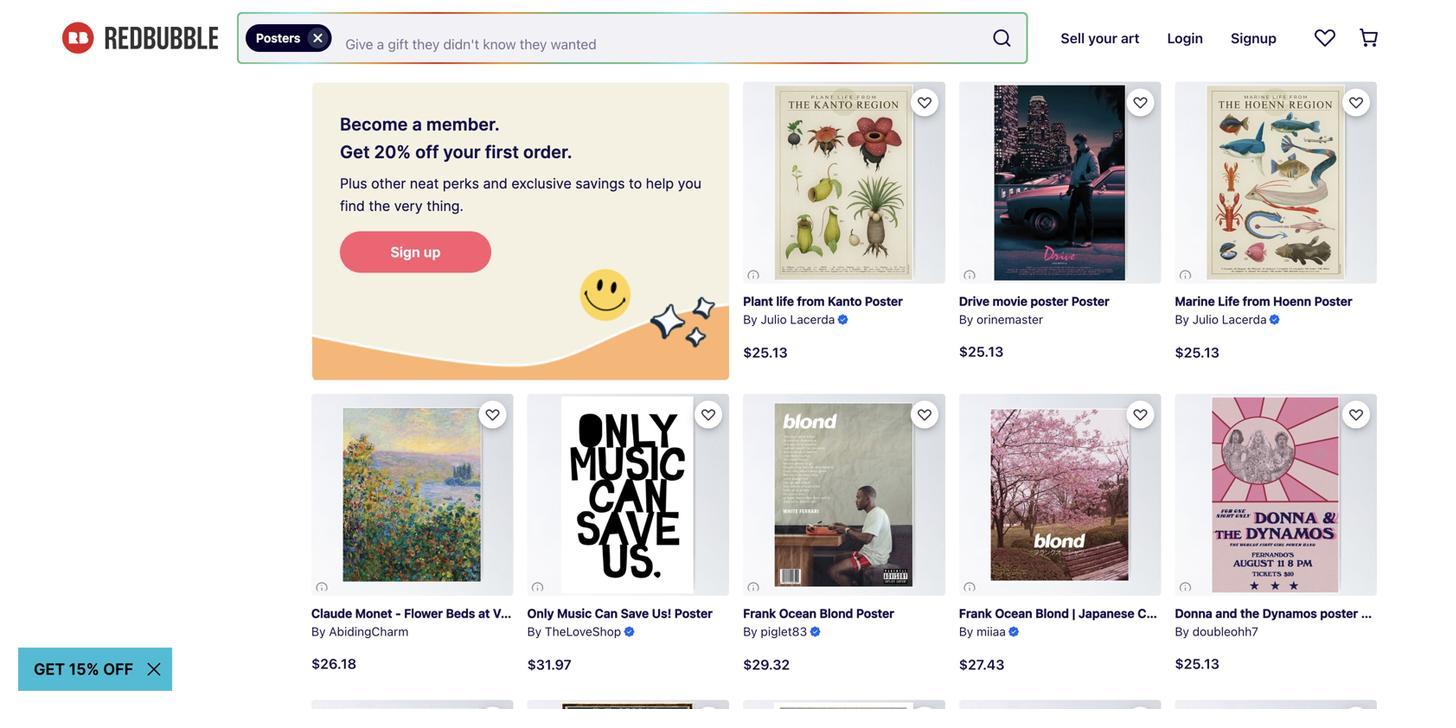 Task type: vqa. For each thing, say whether or not it's contained in the screenshot.
Frank Ocean Blond | Japanese Cherry Blossom Version  Poster
yes



Task type: locate. For each thing, give the bounding box(es) containing it.
lacerda
[[1006, 6, 1051, 20], [790, 312, 835, 326], [1222, 312, 1267, 326]]

poster inside donna and the dynamos poster poster by doubleohh7
[[1320, 606, 1358, 621]]

1 blond from the left
[[820, 606, 853, 621]]

0 horizontal spatial ocean
[[779, 606, 817, 621]]

frank
[[743, 606, 776, 621], [959, 606, 992, 621]]

outdoorway
[[545, 6, 611, 20]]

frank for $29.32
[[743, 606, 776, 621]]

1 horizontal spatial blond
[[1036, 606, 1069, 621]]

plant
[[743, 294, 773, 308]]

poster inside claude monet - flower beds at vétheuil poster by abidingcharm
[[544, 606, 582, 621]]

by julio lacerda for marine life from hoenn poster
[[1175, 312, 1267, 326]]

by inside claude monet - flower beds at vétheuil poster by abidingcharm
[[311, 624, 326, 639]]

poster
[[865, 294, 903, 308], [1072, 294, 1110, 308], [1315, 294, 1353, 308], [544, 606, 582, 621], [675, 606, 713, 621], [856, 606, 894, 621], [1281, 606, 1319, 621], [1361, 606, 1399, 621]]

0 horizontal spatial by julio lacerda
[[743, 312, 835, 326]]

vétheuil
[[493, 606, 541, 621]]

$29.32
[[527, 37, 574, 54], [311, 38, 358, 54], [743, 656, 790, 673]]

1 vertical spatial poster
[[1320, 606, 1358, 621]]

ocean up piglet83
[[779, 606, 817, 621]]

posters button
[[246, 24, 332, 52]]

ocean
[[779, 606, 817, 621], [995, 606, 1033, 621]]

2 horizontal spatial by julio lacerda
[[1175, 312, 1267, 326]]

0 horizontal spatial julio
[[761, 312, 787, 326]]

ocean up miiaa
[[995, 606, 1033, 621]]

theloveshop
[[545, 624, 621, 639]]

1 horizontal spatial lacerda
[[1006, 6, 1051, 20]]

0 horizontal spatial poster
[[1031, 294, 1069, 308]]

marine life from hoenn poster image
[[1175, 82, 1377, 284]]

2 frank from the left
[[959, 606, 992, 621]]

poster right the dynamos
[[1320, 606, 1358, 621]]

blond
[[820, 606, 853, 621], [1036, 606, 1069, 621]]

poster inside the drive movie poster poster by orinemaster
[[1072, 294, 1110, 308]]

abidingcharm
[[329, 624, 409, 639]]

poster
[[1031, 294, 1069, 308], [1320, 606, 1358, 621]]

0 vertical spatial poster
[[1031, 294, 1069, 308]]

1 horizontal spatial ocean
[[995, 606, 1033, 621]]

julio for plant life from kanto poster
[[761, 312, 787, 326]]

marine life from hoenn poster
[[1175, 294, 1353, 308]]

$29.32 for by flaroh
[[311, 38, 358, 54]]

by mitra farmand link
[[743, 0, 945, 68]]

can
[[595, 606, 618, 621]]

0 horizontal spatial lacerda
[[790, 312, 835, 326]]

2 horizontal spatial julio
[[1193, 312, 1219, 326]]

$25.13 for donna and the dynamos poster poster
[[1175, 656, 1220, 672]]

1 ocean from the left
[[779, 606, 817, 621]]

0 horizontal spatial $29.32
[[311, 38, 358, 54]]

by julio lacerda for plant life from kanto poster
[[743, 312, 835, 326]]

by julio lacerda
[[959, 6, 1051, 20], [743, 312, 835, 326], [1175, 312, 1267, 326]]

2 ocean from the left
[[995, 606, 1033, 621]]

2 horizontal spatial lacerda
[[1222, 312, 1267, 326]]

1 horizontal spatial frank
[[959, 606, 992, 621]]

$29.32 down by flaroh
[[311, 38, 358, 54]]

by outdoorway
[[527, 6, 611, 20]]

the
[[1241, 606, 1260, 621]]

$31.97
[[527, 656, 572, 673]]

$29.32 down by outdoorway
[[527, 37, 574, 54]]

claude monet - flower beds at vétheuil poster by abidingcharm
[[311, 606, 582, 639]]

from for kanto
[[797, 294, 825, 308]]

by mitra farmand
[[743, 6, 841, 20]]

lacerda for plant life from kanto poster
[[790, 312, 835, 326]]

1 horizontal spatial from
[[1243, 294, 1270, 308]]

kanto
[[828, 294, 862, 308]]

drive movie poster poster by orinemaster
[[959, 294, 1110, 326]]

from for hoenn
[[1243, 294, 1270, 308]]

1 from from the left
[[797, 294, 825, 308]]

donna and the dynamos poster poster by doubleohh7
[[1175, 606, 1399, 639]]

lacerda for marine life from hoenn poster
[[1222, 312, 1267, 326]]

frank up by miiaa
[[959, 606, 992, 621]]

$27.43
[[959, 656, 1005, 673]]

frank ocean blond | japanese cherry blossom version  poster
[[959, 606, 1319, 621]]

1 frank from the left
[[743, 606, 776, 621]]

monet
[[355, 606, 392, 621]]

claude monet - flower beds at vétheuil poster image
[[311, 394, 513, 596]]

2 blond from the left
[[1036, 606, 1069, 621]]

farmand
[[793, 6, 841, 20]]

only music can save us! poster
[[527, 606, 713, 621]]

$29.32 down by piglet83
[[743, 656, 790, 673]]

poster right movie
[[1031, 294, 1069, 308]]

2 horizontal spatial $29.32
[[743, 656, 790, 673]]

0 horizontal spatial blond
[[820, 606, 853, 621]]

japanese
[[1079, 606, 1135, 621]]

|
[[1072, 606, 1076, 621]]

julio
[[977, 6, 1003, 20], [761, 312, 787, 326], [1193, 312, 1219, 326]]

from
[[797, 294, 825, 308], [1243, 294, 1270, 308]]

1 horizontal spatial poster
[[1320, 606, 1358, 621]]

2 from from the left
[[1243, 294, 1270, 308]]

and
[[1216, 606, 1237, 621]]

flaroh
[[329, 6, 361, 20]]

frank up by piglet83
[[743, 606, 776, 621]]

hoenn
[[1273, 294, 1312, 308]]

donna
[[1175, 606, 1213, 621]]

plant life from kanto poster image
[[743, 82, 945, 284]]

$25.13
[[1175, 37, 1220, 54], [959, 38, 1004, 54], [959, 344, 1004, 360], [743, 344, 788, 361], [1175, 344, 1220, 361], [1175, 656, 1220, 672]]

0 horizontal spatial frank
[[743, 606, 776, 621]]

by
[[311, 6, 326, 20], [527, 6, 542, 20], [743, 6, 758, 20], [959, 6, 973, 20], [743, 312, 758, 326], [959, 312, 973, 326], [1175, 312, 1189, 326], [311, 624, 326, 639], [527, 624, 542, 639], [743, 624, 758, 639], [959, 624, 973, 639], [1175, 624, 1189, 639]]

-
[[395, 606, 401, 621]]

us!
[[652, 606, 672, 621]]

0 horizontal spatial from
[[797, 294, 825, 308]]

save
[[621, 606, 649, 621]]



Task type: describe. For each thing, give the bounding box(es) containing it.
by piglet83
[[743, 624, 807, 639]]

miiaa
[[977, 624, 1006, 639]]

frank ocean blond | japanese cherry blossom version  poster image
[[959, 394, 1161, 596]]

at
[[478, 606, 490, 621]]

claude
[[311, 606, 352, 621]]

only
[[527, 606, 554, 621]]

flower
[[404, 606, 443, 621]]

1 horizontal spatial by julio lacerda
[[959, 6, 1051, 20]]

poster inside the drive movie poster poster by orinemaster
[[1031, 294, 1069, 308]]

redbubble logo image
[[62, 22, 218, 54]]

ocean for $27.43
[[995, 606, 1033, 621]]

$29.32 for frank ocean blond poster
[[743, 656, 790, 673]]

version
[[1234, 606, 1278, 621]]

frank ocean blond poster
[[743, 606, 894, 621]]

plant life from kanto poster
[[743, 294, 903, 308]]

frank ocean blond poster image
[[743, 394, 945, 596]]

dynamos
[[1263, 606, 1317, 621]]

marine
[[1175, 294, 1215, 308]]

Search term search field
[[332, 14, 985, 62]]

life
[[776, 294, 794, 308]]

$26.18
[[311, 656, 357, 672]]

drive movie poster poster image
[[959, 82, 1161, 284]]

blond for $29.32
[[820, 606, 853, 621]]

by miiaa
[[959, 624, 1006, 639]]

donna and the dynamos poster poster image
[[1175, 394, 1377, 596]]

movie
[[993, 294, 1028, 308]]

mitra
[[761, 6, 789, 20]]

life
[[1218, 294, 1240, 308]]

julio for marine life from hoenn poster
[[1193, 312, 1219, 326]]

$25.13 for marine life from hoenn poster
[[1175, 344, 1220, 361]]

beds
[[446, 606, 475, 621]]

$25.13 link
[[1175, 0, 1377, 68]]

ocean for $29.32
[[779, 606, 817, 621]]

posters
[[256, 31, 301, 45]]

blond for $27.43
[[1036, 606, 1069, 621]]

by inside the drive movie poster poster by orinemaster
[[959, 312, 973, 326]]

$25.13 for plant life from kanto poster
[[743, 344, 788, 361]]

poster inside donna and the dynamos poster poster by doubleohh7
[[1361, 606, 1399, 621]]

Posters field
[[239, 14, 1026, 62]]

by inside donna and the dynamos poster poster by doubleohh7
[[1175, 624, 1189, 639]]

1 horizontal spatial $29.32
[[527, 37, 574, 54]]

piglet83
[[761, 624, 807, 639]]

doubleohh7
[[1193, 624, 1259, 639]]

modal overlay box frame element
[[311, 82, 729, 380]]

by theloveshop
[[527, 624, 621, 639]]

by flaroh
[[311, 6, 361, 20]]

$25.13 for drive movie poster poster
[[959, 344, 1004, 360]]

drive
[[959, 294, 990, 308]]

music
[[557, 606, 592, 621]]

cherry
[[1138, 606, 1178, 621]]

orinemaster
[[977, 312, 1043, 326]]

blossom
[[1181, 606, 1231, 621]]

only music can save us! poster image
[[527, 394, 729, 596]]

frank for $27.43
[[959, 606, 992, 621]]

1 horizontal spatial julio
[[977, 6, 1003, 20]]



